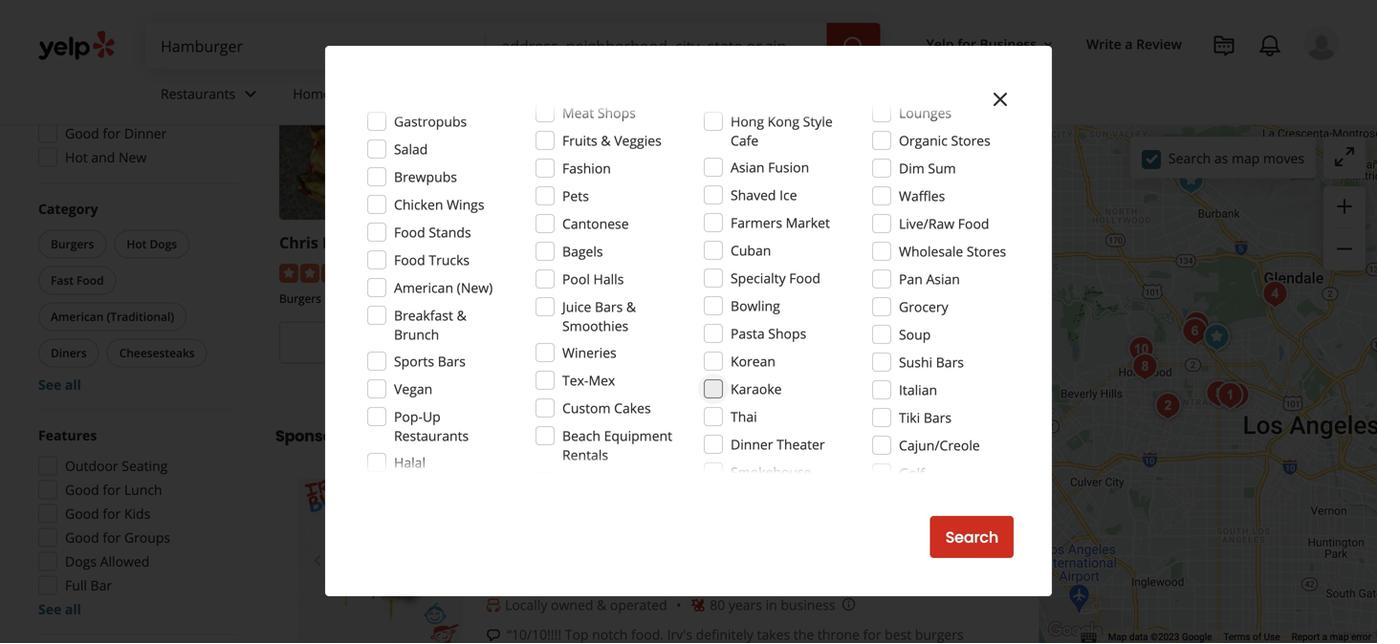 Task type: vqa. For each thing, say whether or not it's contained in the screenshot.
error
yes



Task type: describe. For each thing, give the bounding box(es) containing it.
gastropubs
[[394, 112, 467, 131]]

16 speech v2 image
[[486, 629, 501, 644]]

sum
[[928, 159, 956, 177]]

hook burger
[[767, 233, 863, 253]]

until for order
[[370, 364, 398, 383]]

reviews) for order now
[[443, 263, 495, 281]]

pasta shops
[[731, 325, 807, 343]]

4 star rating image
[[523, 264, 626, 283]]

search dialog
[[0, 0, 1378, 644]]

chris
[[279, 233, 318, 253]]

business inside button
[[980, 35, 1037, 53]]

food up wholesale stores
[[958, 215, 990, 233]]

2 until from the left
[[612, 364, 640, 383]]

terms
[[1224, 632, 1251, 643]]

karaoke
[[731, 380, 782, 398]]

4.1
[[878, 263, 897, 281]]

order now for chris n' eddy's
[[354, 332, 433, 354]]

halal
[[394, 454, 426, 472]]

hook
[[767, 233, 807, 253]]

search for search
[[946, 527, 999, 549]]

sushi bars
[[899, 353, 964, 372]]

fast food button
[[38, 266, 116, 295]]

keyboard shortcuts image
[[1082, 634, 1097, 643]]

full
[[65, 577, 87, 595]]

cheesesteaks
[[119, 345, 195, 361]]

wings
[[447, 196, 485, 214]]

up
[[423, 408, 441, 426]]

delivery
[[107, 53, 158, 71]]

data
[[1130, 632, 1149, 643]]

nexx burger link
[[523, 233, 618, 253]]

view
[[828, 332, 864, 354]]

locally owned & operated
[[505, 597, 667, 615]]

burger for view business
[[811, 233, 863, 253]]

pets
[[563, 187, 589, 205]]

0 vertical spatial irv's burgers image
[[1122, 331, 1161, 369]]

wineries
[[563, 344, 617, 362]]

features
[[38, 427, 97, 445]]

yelp for business button
[[919, 27, 1064, 61]]

for for lunch
[[103, 481, 121, 499]]

yelp for business
[[927, 35, 1037, 53]]

pan asian
[[899, 270, 960, 288]]

breakfast & brunch
[[394, 307, 467, 344]]

food down food stands
[[394, 251, 425, 269]]

see all button for features
[[38, 601, 81, 619]]

terms of use
[[1224, 632, 1281, 643]]

sports bars
[[394, 353, 466, 371]]

2 horizontal spatial pm
[[921, 364, 941, 383]]

map for error
[[1330, 632, 1349, 643]]

good for kids
[[65, 505, 150, 523]]

expand map image
[[1334, 145, 1357, 168]]

open until 10:30 pm
[[573, 364, 701, 383]]

custom
[[563, 399, 611, 418]]

for for dinner
[[103, 124, 121, 143]]

group containing features
[[33, 426, 237, 619]]

0 vertical spatial asian
[[731, 158, 765, 177]]

for the win image
[[1178, 306, 1216, 344]]

home
[[293, 85, 331, 103]]

hook burger image
[[1172, 162, 1210, 200]]

search button
[[931, 517, 1014, 559]]

of
[[1253, 632, 1262, 643]]

for for business
[[958, 35, 977, 53]]

fast food
[[51, 273, 104, 288]]

dim sum
[[899, 159, 956, 177]]

shops for pasta shops
[[768, 325, 807, 343]]

services
[[334, 85, 385, 103]]

equipment
[[604, 427, 673, 445]]

pool halls
[[563, 270, 624, 288]]

thai
[[731, 408, 757, 426]]

1 (1.3k from the left
[[656, 263, 686, 281]]

diners button
[[38, 339, 99, 368]]

16 info v2 image
[[421, 429, 437, 444]]

pop-
[[394, 408, 423, 426]]

full bar
[[65, 577, 112, 595]]

report a map error
[[1292, 632, 1372, 643]]

sports
[[394, 353, 434, 371]]

juicy j's image
[[1218, 377, 1256, 415]]

morrison atwater village image
[[1256, 276, 1295, 314]]

user actions element
[[911, 24, 1366, 142]]

good for good for kids
[[65, 505, 99, 523]]

hong
[[731, 112, 764, 131]]

hot for hot and new
[[65, 148, 88, 166]]

review
[[1137, 35, 1182, 53]]

cantonese
[[563, 215, 629, 233]]

organic stores
[[899, 132, 991, 150]]

2 (1.3k from the left
[[900, 263, 930, 281]]

a for report
[[1323, 632, 1328, 643]]

report a map error link
[[1292, 632, 1372, 643]]

a for write
[[1125, 35, 1133, 53]]

see all for features
[[38, 601, 81, 619]]

order for chris n' eddy's
[[354, 332, 397, 354]]

veggies
[[614, 132, 662, 150]]

food inside button
[[77, 273, 104, 288]]

16 years in business v2 image
[[691, 598, 706, 614]]

breakfast
[[394, 307, 453, 325]]

view business link
[[767, 322, 995, 364]]

pm for open until 10:30 pm
[[681, 364, 701, 383]]

bowling
[[731, 297, 780, 315]]

food trucks
[[394, 251, 470, 269]]

burgers, fast food
[[523, 291, 623, 307]]

market
[[786, 214, 830, 232]]

(442
[[413, 263, 440, 281]]

bars for sushi
[[936, 353, 964, 372]]

chicken
[[394, 196, 443, 214]]

vegan
[[394, 380, 433, 398]]

diners
[[51, 345, 87, 361]]

2 reviews) from the left
[[690, 263, 741, 281]]

notifications image
[[1259, 34, 1282, 57]]

smokehouse
[[731, 464, 812, 482]]

cajun/creole
[[899, 437, 980, 455]]

stores for wholesale stores
[[967, 243, 1007, 261]]

hot and new
[[65, 148, 147, 166]]

2 24 chevron down v2 image from the left
[[530, 83, 553, 106]]

nexx
[[523, 233, 562, 253]]

until 9:00 pm
[[860, 364, 941, 383]]

tiki
[[899, 409, 920, 427]]

outdoor
[[65, 457, 118, 475]]

previous image
[[306, 550, 329, 573]]

brewpubs
[[394, 168, 457, 186]]

shaved ice
[[731, 186, 797, 204]]

dinner inside "group"
[[124, 124, 167, 143]]

hollywood burger image
[[1176, 313, 1214, 351]]

offers delivery
[[65, 53, 158, 71]]

1 vertical spatial irv's burgers image
[[1149, 387, 1188, 426]]

group containing category
[[34, 199, 237, 395]]

burger for order now
[[566, 233, 618, 253]]

all for features
[[65, 601, 81, 619]]

years
[[729, 597, 762, 615]]

halls
[[594, 270, 624, 288]]

(new)
[[457, 279, 493, 297]]

wholesale stores
[[899, 243, 1007, 261]]

google
[[1182, 632, 1213, 643]]

search image
[[842, 35, 865, 58]]

style
[[803, 112, 833, 131]]

locally
[[505, 597, 548, 615]]

& right fruits
[[601, 132, 611, 150]]

lunch
[[124, 481, 162, 499]]

burgers button
[[38, 230, 106, 259]]

live/raw
[[899, 215, 955, 233]]



Task type: locate. For each thing, give the bounding box(es) containing it.
trophies burger club image
[[1126, 348, 1165, 386]]

0 horizontal spatial order
[[354, 332, 397, 354]]

projects image
[[1213, 34, 1236, 57]]

1 vertical spatial open
[[573, 364, 609, 383]]

american inside search dialog
[[394, 279, 453, 297]]

american down fast food button
[[51, 309, 104, 325]]

bars for sports
[[438, 353, 466, 371]]

fast down burgers button
[[51, 273, 74, 288]]

1 horizontal spatial hot
[[127, 236, 147, 252]]

outdoor seating
[[65, 457, 168, 475]]

4.1 star rating image
[[767, 264, 870, 283]]

0 horizontal spatial dinner
[[124, 124, 167, 143]]

1 horizontal spatial until
[[612, 364, 640, 383]]

sponsored
[[276, 426, 358, 447]]

0 vertical spatial a
[[1125, 35, 1133, 53]]

chris n' eddy's image
[[1198, 319, 1236, 357]]

0 horizontal spatial burgers
[[51, 236, 94, 252]]

1 horizontal spatial dogs
[[150, 236, 177, 252]]

pm
[[165, 29, 185, 47], [681, 364, 701, 383], [921, 364, 941, 383]]

shops up fruits & veggies
[[598, 104, 636, 122]]

0 horizontal spatial order now link
[[279, 322, 508, 364]]

pm right 10:30
[[681, 364, 701, 383]]

1 order now link from the left
[[279, 322, 508, 364]]

0 horizontal spatial now
[[103, 29, 132, 47]]

1 vertical spatial shops
[[768, 325, 807, 343]]

juice bars & smoothies
[[563, 298, 636, 335]]

search as map moves
[[1169, 149, 1305, 167]]

0 vertical spatial search
[[1169, 149, 1211, 167]]

bars right sports
[[438, 353, 466, 371]]

2 see all button from the top
[[38, 601, 81, 619]]

0 vertical spatial stores
[[951, 132, 991, 150]]

0 horizontal spatial reviews)
[[443, 263, 495, 281]]

view business
[[828, 332, 934, 354]]

good for good for groups
[[65, 529, 99, 547]]

italian
[[899, 381, 938, 399]]

burgers for order now
[[279, 291, 321, 307]]

24 chevron down v2 image left home
[[239, 83, 262, 106]]

1 vertical spatial see all
[[38, 601, 81, 619]]

for down the good for lunch
[[103, 505, 121, 523]]

2 order from the left
[[598, 332, 640, 354]]

irv's burgers image
[[298, 479, 463, 643]]

info icon image
[[841, 597, 857, 613], [841, 597, 857, 613]]

& up smoothies
[[627, 298, 636, 316]]

american (traditional)
[[51, 309, 174, 325]]

food down chicken on the left top of page
[[394, 223, 425, 242]]

asian down wholesale stores
[[926, 270, 960, 288]]

1 vertical spatial stores
[[967, 243, 1007, 261]]

dogs up (traditional)
[[150, 236, 177, 252]]

write
[[1087, 35, 1122, 53]]

bars up smoothies
[[595, 298, 623, 316]]

and
[[91, 148, 115, 166]]

order up the until midnight at the left of the page
[[354, 332, 397, 354]]

yelp
[[927, 35, 954, 53]]

0 vertical spatial see all button
[[38, 376, 81, 394]]

theater
[[777, 436, 825, 454]]

stores up sum
[[951, 132, 991, 150]]

2 good from the top
[[65, 481, 99, 499]]

2 order now from the left
[[598, 332, 677, 354]]

offers
[[65, 53, 104, 71]]

map right 'as'
[[1232, 149, 1260, 167]]

burgers for view business
[[767, 291, 809, 307]]

chris n' eddy's image
[[1198, 319, 1236, 357]]

hot inside hot dogs button
[[127, 236, 147, 252]]

kong
[[768, 112, 800, 131]]

None search field
[[145, 23, 885, 69]]

for down good for kids
[[103, 529, 121, 547]]

1 vertical spatial business
[[868, 332, 934, 354]]

24 chevron down v2 image
[[239, 83, 262, 106], [530, 83, 553, 106]]

order now link for chris n' eddy's
[[279, 322, 508, 364]]

0 horizontal spatial dogs
[[65, 553, 97, 571]]

1 until from the left
[[370, 364, 398, 383]]

food stands
[[394, 223, 471, 242]]

american inside button
[[51, 309, 104, 325]]

order for nexx burger
[[598, 332, 640, 354]]

0 horizontal spatial american
[[51, 309, 104, 325]]

hot right burgers button
[[127, 236, 147, 252]]

cafe
[[731, 132, 759, 150]]

for for kids
[[103, 505, 121, 523]]

1 vertical spatial dogs
[[65, 553, 97, 571]]

beach
[[563, 427, 601, 445]]

2 horizontal spatial until
[[860, 364, 888, 383]]

smoothies
[[563, 317, 629, 335]]

1 horizontal spatial restaurants
[[394, 427, 469, 445]]

1 vertical spatial asian
[[926, 270, 960, 288]]

0 vertical spatial dogs
[[150, 236, 177, 252]]

hot left and
[[65, 148, 88, 166]]

as
[[1215, 149, 1229, 167]]

0 horizontal spatial map
[[1232, 149, 1260, 167]]

fast inside button
[[51, 273, 74, 288]]

1 horizontal spatial order now
[[598, 332, 677, 354]]

order now link up open until 10:30 pm
[[523, 322, 751, 364]]

all for category
[[65, 376, 81, 394]]

soup
[[899, 326, 931, 344]]

1 horizontal spatial order now link
[[523, 322, 751, 364]]

business left 16 chevron down v2 icon
[[980, 35, 1037, 53]]

1 vertical spatial american
[[51, 309, 104, 325]]

16 locally owned v2 image
[[486, 598, 501, 614]]

order now up open until 10:30 pm
[[598, 332, 677, 354]]

all down diners button
[[65, 376, 81, 394]]

for inside yelp for business button
[[958, 35, 977, 53]]

good for lunch
[[65, 481, 162, 499]]

eddy's
[[342, 233, 390, 253]]

2 all from the top
[[65, 601, 81, 619]]

1 horizontal spatial fast
[[571, 291, 593, 307]]

16 chevron down v2 image
[[1041, 37, 1056, 52]]

1 horizontal spatial reviews)
[[690, 263, 741, 281]]

pasta
[[731, 325, 765, 343]]

1 vertical spatial hot
[[127, 236, 147, 252]]

new
[[119, 148, 147, 166]]

1 horizontal spatial map
[[1330, 632, 1349, 643]]

1 vertical spatial dinner
[[731, 436, 773, 454]]

bar
[[90, 577, 112, 595]]

see for category
[[38, 376, 61, 394]]

1 all from the top
[[65, 376, 81, 394]]

1 order from the left
[[354, 332, 397, 354]]

until left 9:00
[[860, 364, 888, 383]]

dinner inside search dialog
[[731, 436, 773, 454]]

groups
[[124, 529, 170, 547]]

0 horizontal spatial burger
[[566, 233, 618, 253]]

korean
[[731, 353, 776, 371]]

dinner up new
[[124, 124, 167, 143]]

now
[[103, 29, 132, 47], [400, 332, 433, 354], [644, 332, 677, 354]]

(1.3k reviews)
[[656, 263, 741, 281]]

burger up 4 star rating image
[[566, 233, 618, 253]]

2 order now link from the left
[[523, 322, 751, 364]]

good down the good for lunch
[[65, 505, 99, 523]]

asian fusion
[[731, 158, 810, 177]]

0 vertical spatial shops
[[598, 104, 636, 122]]

0 horizontal spatial shops
[[598, 104, 636, 122]]

irv's burgers image
[[1122, 331, 1161, 369], [1149, 387, 1188, 426]]

reservations
[[65, 77, 145, 95]]

24 chevron down v2 image inside restaurants link
[[239, 83, 262, 106]]

map region
[[986, 1, 1378, 644]]

1 horizontal spatial now
[[400, 332, 433, 354]]

farmers
[[731, 214, 783, 232]]

home services
[[293, 85, 385, 103]]

open up the offers
[[65, 29, 99, 47]]

1 vertical spatial fast
[[571, 291, 593, 307]]

dogs up "full"
[[65, 553, 97, 571]]

0 horizontal spatial hot
[[65, 148, 88, 166]]

farmers market
[[731, 214, 830, 232]]

bars up cajun/creole
[[924, 409, 952, 427]]

1 horizontal spatial pm
[[681, 364, 701, 383]]

until for view
[[860, 364, 888, 383]]

hot for hot dogs
[[127, 236, 147, 252]]

0 horizontal spatial restaurants
[[161, 85, 236, 103]]

search
[[1169, 149, 1211, 167], [946, 527, 999, 549]]

1 vertical spatial see
[[38, 601, 61, 619]]

1 horizontal spatial order
[[598, 332, 640, 354]]

burgers inside button
[[51, 236, 94, 252]]

report
[[1292, 632, 1320, 643]]

dogs inside button
[[150, 236, 177, 252]]

2 horizontal spatial now
[[644, 332, 677, 354]]

beach equipment rentals
[[563, 427, 673, 464]]

for up hot and new
[[103, 124, 121, 143]]

business up until 9:00 pm
[[868, 332, 934, 354]]

good down the outdoor
[[65, 481, 99, 499]]

a right report
[[1323, 632, 1328, 643]]

good for good for lunch
[[65, 481, 99, 499]]

waffles
[[899, 187, 946, 205]]

restaurants inside search dialog
[[394, 427, 469, 445]]

0 horizontal spatial fast
[[51, 273, 74, 288]]

1 horizontal spatial burger
[[811, 233, 863, 253]]

9:00
[[891, 364, 918, 383]]

see all for category
[[38, 376, 81, 394]]

zoom out image
[[1334, 238, 1357, 261]]

american (new)
[[394, 279, 493, 297]]

now up 10:30
[[644, 332, 677, 354]]

1 horizontal spatial (1.3k
[[900, 263, 930, 281]]

2 see from the top
[[38, 601, 61, 619]]

2 horizontal spatial burgers
[[767, 291, 809, 307]]

error
[[1352, 632, 1372, 643]]

burgers down '4.5 star rating' image
[[279, 291, 321, 307]]

0 vertical spatial business
[[980, 35, 1037, 53]]

& right owned
[[597, 597, 607, 615]]

1 horizontal spatial open
[[573, 364, 609, 383]]

1 horizontal spatial dinner
[[731, 436, 773, 454]]

1 see all from the top
[[38, 376, 81, 394]]

now for chris n' eddy's
[[400, 332, 433, 354]]

tex-mex
[[563, 372, 615, 390]]

monty's good burger image
[[1200, 375, 1238, 413]]

0 vertical spatial map
[[1232, 149, 1260, 167]]

(1.3k down wholesale on the right
[[900, 263, 930, 281]]

2 see all from the top
[[38, 601, 81, 619]]

1 horizontal spatial a
[[1323, 632, 1328, 643]]

order now link up the until midnight at the left of the page
[[279, 322, 508, 364]]

4 good from the top
[[65, 529, 99, 547]]

1 reviews) from the left
[[443, 263, 495, 281]]

now down breakfast
[[400, 332, 433, 354]]

0 horizontal spatial until
[[370, 364, 398, 383]]

pm right 9:00
[[921, 364, 941, 383]]

pool
[[563, 270, 590, 288]]

see all down "full"
[[38, 601, 81, 619]]

reviews) for view business
[[933, 263, 985, 281]]

bars right sushi on the right bottom of page
[[936, 353, 964, 372]]

1 horizontal spatial shops
[[768, 325, 807, 343]]

google image
[[1044, 619, 1107, 644]]

kids
[[124, 505, 150, 523]]

0 horizontal spatial open
[[65, 29, 99, 47]]

80
[[710, 597, 725, 615]]

burgers
[[51, 236, 94, 252], [279, 291, 321, 307], [767, 291, 809, 307]]

business categories element
[[145, 69, 1339, 124]]

0 horizontal spatial search
[[946, 527, 999, 549]]

bars for juice
[[595, 298, 623, 316]]

0 horizontal spatial (1.3k
[[656, 263, 686, 281]]

for for groups
[[103, 529, 121, 547]]

a right write
[[1125, 35, 1133, 53]]

0 horizontal spatial order now
[[354, 332, 433, 354]]

stores for organic stores
[[951, 132, 991, 150]]

irv's burgers image
[[1149, 387, 1188, 426]]

american for american (new)
[[394, 279, 453, 297]]

1 horizontal spatial business
[[980, 35, 1037, 53]]

order now link for nexx burger
[[523, 322, 751, 364]]

restaurants down 4:18
[[161, 85, 236, 103]]

open
[[65, 29, 99, 47], [573, 364, 609, 383]]

(1.3k right halls
[[656, 263, 686, 281]]

0 horizontal spatial a
[[1125, 35, 1133, 53]]

american up breakfast
[[394, 279, 453, 297]]

for up good for kids
[[103, 481, 121, 499]]

0 horizontal spatial pm
[[165, 29, 185, 47]]

food down burgers button
[[77, 273, 104, 288]]

chris n' eddy's
[[279, 233, 390, 253]]

1 vertical spatial see all button
[[38, 601, 81, 619]]

1 vertical spatial search
[[946, 527, 999, 549]]

a inside write a review link
[[1125, 35, 1133, 53]]

shops for meat shops
[[598, 104, 636, 122]]

24 chevron down v2 image left meat
[[530, 83, 553, 106]]

close image
[[989, 88, 1012, 111]]

home services link
[[278, 69, 427, 124]]

irv's burgers image left hollywood burger icon
[[1122, 331, 1161, 369]]

& inside 'juice bars & smoothies'
[[627, 298, 636, 316]]

shaved
[[731, 186, 776, 204]]

order now for nexx burger
[[598, 332, 677, 354]]

cuban
[[731, 242, 771, 260]]

search inside button
[[946, 527, 999, 549]]

3 reviews) from the left
[[933, 263, 985, 281]]

0 horizontal spatial business
[[868, 332, 934, 354]]

0 horizontal spatial asian
[[731, 158, 765, 177]]

slideshow element
[[298, 479, 463, 643]]

1 horizontal spatial american
[[394, 279, 453, 297]]

order now up the until midnight at the left of the page
[[354, 332, 433, 354]]

pm for open now 4:18 pm
[[165, 29, 185, 47]]

see for features
[[38, 601, 61, 619]]

see all button for category
[[38, 376, 81, 394]]

organic
[[899, 132, 948, 150]]

fast down the pool in the top of the page
[[571, 291, 593, 307]]

4.5 star rating image
[[279, 264, 383, 283]]

hook burger link
[[767, 233, 863, 253]]

bars inside 'juice bars & smoothies'
[[595, 298, 623, 316]]

4:18
[[135, 29, 162, 47]]

operated
[[610, 597, 667, 615]]

0 vertical spatial see
[[38, 376, 61, 394]]

irv's burgers image down 'trophies burger club' 'icon'
[[1149, 387, 1188, 426]]

2 burger from the left
[[811, 233, 863, 253]]

cassell's hamburgers image
[[1211, 377, 1250, 415], [1211, 377, 1250, 415]]

0 vertical spatial dinner
[[124, 124, 167, 143]]

fast
[[51, 273, 74, 288], [571, 291, 593, 307]]

group containing open now
[[33, 0, 237, 173]]

1 good from the top
[[65, 124, 99, 143]]

good up dogs allowed
[[65, 529, 99, 547]]

shops right the pasta
[[768, 325, 807, 343]]

10:30
[[644, 364, 678, 383]]

stores
[[951, 132, 991, 150], [967, 243, 1007, 261]]

1 horizontal spatial 24 chevron down v2 image
[[530, 83, 553, 106]]

map for moves
[[1232, 149, 1260, 167]]

1 see all button from the top
[[38, 376, 81, 394]]

brunch
[[394, 326, 439, 344]]

0 vertical spatial open
[[65, 29, 99, 47]]

restaurants down up in the left bottom of the page
[[394, 427, 469, 445]]

1 burger from the left
[[566, 233, 618, 253]]

stores down live/raw food
[[967, 243, 1007, 261]]

category
[[38, 200, 98, 218]]

open for open now 4:18 pm
[[65, 29, 99, 47]]

0 vertical spatial all
[[65, 376, 81, 394]]

map
[[1232, 149, 1260, 167], [1330, 632, 1349, 643]]

until left "midnight"
[[370, 364, 398, 383]]

order up open until 10:30 pm
[[598, 332, 640, 354]]

asian down cafe
[[731, 158, 765, 177]]

1 horizontal spatial burgers
[[279, 291, 321, 307]]

american for american (traditional)
[[51, 309, 104, 325]]

burger down market
[[811, 233, 863, 253]]

stands
[[429, 223, 471, 242]]

restaurants inside business categories element
[[161, 85, 236, 103]]

food down hook burger
[[790, 269, 821, 287]]

pm right 4:18
[[165, 29, 185, 47]]

burgers down 'category'
[[51, 236, 94, 252]]

1 see from the top
[[38, 376, 61, 394]]

all down "full"
[[65, 601, 81, 619]]

good for good for dinner
[[65, 124, 99, 143]]

until midnight
[[370, 364, 457, 383]]

3 good from the top
[[65, 505, 99, 523]]

1 24 chevron down v2 image from the left
[[239, 83, 262, 106]]

0 vertical spatial hot
[[65, 148, 88, 166]]

1 vertical spatial restaurants
[[394, 427, 469, 445]]

1 horizontal spatial asian
[[926, 270, 960, 288]]

food
[[958, 215, 990, 233], [394, 223, 425, 242], [394, 251, 425, 269], [790, 269, 821, 287], [77, 273, 104, 288], [596, 291, 623, 307]]

burgers down specialty food
[[767, 291, 809, 307]]

see all button
[[38, 376, 81, 394], [38, 601, 81, 619]]

until left 10:30
[[612, 364, 640, 383]]

good up and
[[65, 124, 99, 143]]

group
[[33, 0, 237, 173], [1324, 187, 1366, 271], [34, 199, 237, 395], [33, 426, 237, 619]]

1 vertical spatial map
[[1330, 632, 1349, 643]]

map
[[1108, 632, 1127, 643]]

food down halls
[[596, 291, 623, 307]]

see all down diners button
[[38, 376, 81, 394]]

now for nexx burger
[[644, 332, 677, 354]]

business
[[781, 597, 836, 615]]

results
[[361, 426, 418, 447]]

see all button down "full"
[[38, 601, 81, 619]]

1 vertical spatial all
[[65, 601, 81, 619]]

now inside "group"
[[103, 29, 132, 47]]

open down the wineries
[[573, 364, 609, 383]]

specialty food
[[731, 269, 821, 287]]

pop-up restaurants
[[394, 408, 469, 445]]

2 horizontal spatial reviews)
[[933, 263, 985, 281]]

1 vertical spatial a
[[1323, 632, 1328, 643]]

& inside the breakfast & brunch
[[457, 307, 467, 325]]

tiki bars
[[899, 409, 952, 427]]

0 vertical spatial see all
[[38, 376, 81, 394]]

bars for tiki
[[924, 409, 952, 427]]

0 vertical spatial american
[[394, 279, 453, 297]]

4.1 (1.3k reviews)
[[878, 263, 985, 281]]

chris n' eddy's link
[[279, 233, 390, 253]]

& down (new)
[[457, 307, 467, 325]]

dinner down thai
[[731, 436, 773, 454]]

map left error
[[1330, 632, 1349, 643]]

zoom in image
[[1334, 195, 1357, 218]]

3 until from the left
[[860, 364, 888, 383]]

1 horizontal spatial search
[[1169, 149, 1211, 167]]

search for search as map moves
[[1169, 149, 1211, 167]]

now up offers delivery
[[103, 29, 132, 47]]

0 vertical spatial restaurants
[[161, 85, 236, 103]]

see all button down diners button
[[38, 376, 81, 394]]

custom cakes
[[563, 399, 651, 418]]

meat shops
[[563, 104, 636, 122]]

0 horizontal spatial 24 chevron down v2 image
[[239, 83, 262, 106]]

midnight
[[401, 364, 457, 383]]

dogs
[[150, 236, 177, 252], [65, 553, 97, 571]]

fashion
[[563, 159, 611, 177]]

0 vertical spatial fast
[[51, 273, 74, 288]]

for right yelp
[[958, 35, 977, 53]]

open for open until 10:30 pm
[[573, 364, 609, 383]]

1 order now from the left
[[354, 332, 433, 354]]



